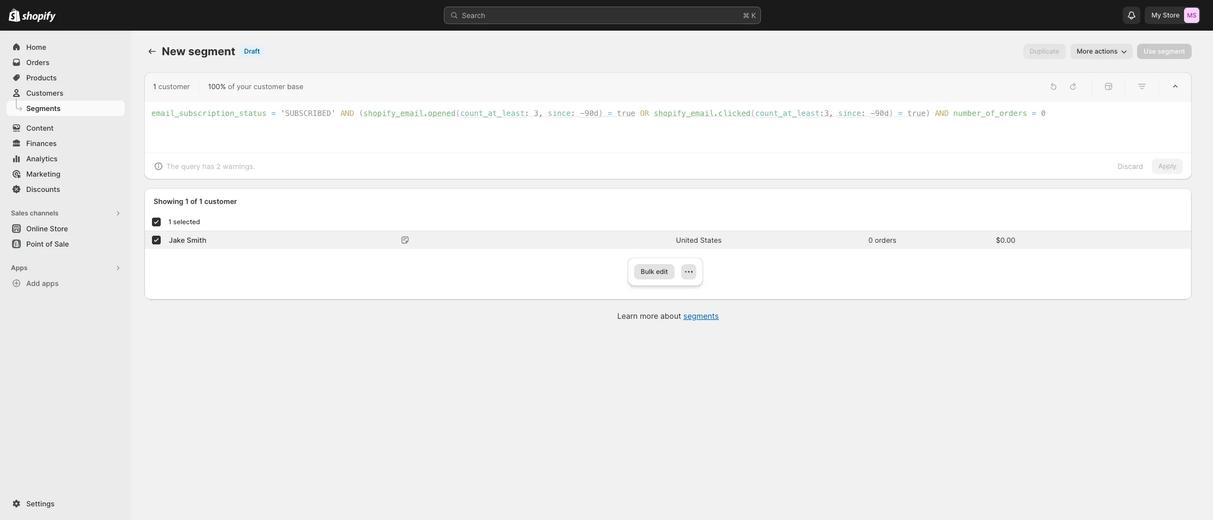 Task type: describe. For each thing, give the bounding box(es) containing it.
showing 1 of 1 customer
[[154, 197, 237, 205]]

marketing
[[26, 170, 60, 178]]

segments
[[26, 104, 61, 113]]

content
[[26, 124, 54, 132]]

learn
[[618, 311, 638, 321]]

sale
[[54, 240, 69, 248]]

actions
[[1095, 47, 1118, 55]]

store for online store
[[50, 224, 68, 233]]

⌘ k
[[743, 11, 756, 20]]

customers link
[[7, 85, 125, 101]]

discard button
[[1112, 159, 1150, 174]]

edit
[[656, 267, 668, 276]]

has
[[203, 162, 214, 171]]

new segment
[[162, 45, 235, 58]]

your
[[237, 82, 252, 91]]

settings link
[[7, 496, 125, 511]]

point of sale
[[26, 240, 69, 248]]

showing
[[154, 197, 183, 205]]

sales channels button
[[7, 206, 125, 221]]

0 horizontal spatial customer
[[158, 82, 190, 91]]

jake
[[169, 236, 185, 244]]

of for sale
[[46, 240, 52, 248]]

learn more about segments
[[618, 311, 719, 321]]

base
[[287, 82, 304, 91]]

0
[[869, 236, 873, 244]]

0 horizontal spatial shopify image
[[9, 9, 20, 22]]

bulk edit
[[641, 267, 668, 276]]

more
[[640, 311, 659, 321]]

my
[[1152, 11, 1162, 19]]

jake smith
[[169, 236, 206, 244]]

use
[[1144, 47, 1157, 55]]

1 horizontal spatial customer
[[204, 197, 237, 205]]

bulk
[[641, 267, 655, 276]]

use segment
[[1144, 47, 1186, 55]]

states
[[701, 236, 722, 244]]

2
[[216, 162, 221, 171]]

point of sale link
[[7, 236, 125, 252]]

100%
[[208, 82, 226, 91]]

discard
[[1118, 162, 1144, 171]]

bulk edit button
[[635, 264, 675, 280]]

add apps button
[[7, 276, 125, 291]]

query
[[181, 162, 201, 171]]

segment for new segment
[[188, 45, 235, 58]]

1 horizontal spatial shopify image
[[22, 11, 56, 22]]

templates image
[[1104, 81, 1115, 92]]

about
[[661, 311, 682, 321]]

k
[[752, 11, 756, 20]]

1 selected
[[168, 218, 200, 226]]

finances link
[[7, 136, 125, 151]]

content link
[[7, 120, 125, 136]]

more actions
[[1077, 47, 1118, 55]]

orders
[[26, 58, 49, 67]]

home link
[[7, 39, 125, 55]]

my store
[[1152, 11, 1180, 19]]

$0.00
[[996, 236, 1016, 244]]



Task type: locate. For each thing, give the bounding box(es) containing it.
analytics link
[[7, 151, 125, 166]]

duplicate
[[1030, 47, 1060, 55]]

customer down new
[[158, 82, 190, 91]]

0 horizontal spatial store
[[50, 224, 68, 233]]

analytics
[[26, 154, 58, 163]]

segments link
[[7, 101, 125, 116]]

undo image
[[1049, 81, 1059, 92]]

the query has 2 warnings.
[[166, 162, 255, 171]]

my store image
[[1185, 8, 1200, 23]]

apps
[[11, 264, 28, 272]]

1 horizontal spatial segment
[[1158, 47, 1186, 55]]

channels
[[30, 209, 59, 217]]

settings
[[26, 499, 55, 508]]

duplicate button
[[1024, 44, 1066, 59]]

the
[[166, 162, 179, 171]]

customer
[[158, 82, 190, 91], [254, 82, 285, 91], [204, 197, 237, 205]]

marketing link
[[7, 166, 125, 182]]

0 vertical spatial of
[[228, 82, 235, 91]]

store right my
[[1164, 11, 1180, 19]]

products link
[[7, 70, 125, 85]]

1 customer
[[153, 82, 190, 91]]

new
[[162, 45, 186, 58]]

draft
[[244, 47, 260, 55]]

warnings.
[[223, 162, 255, 171]]

warning alert
[[144, 153, 264, 179]]

2 vertical spatial of
[[46, 240, 52, 248]]

of up the selected
[[190, 197, 197, 205]]

apps
[[42, 279, 59, 288]]

products
[[26, 73, 57, 82]]

segment for use segment
[[1158, 47, 1186, 55]]

smith
[[187, 236, 206, 244]]

selected
[[173, 218, 200, 226]]

orders
[[875, 236, 897, 244]]

sales
[[11, 209, 28, 217]]

store
[[1164, 11, 1180, 19], [50, 224, 68, 233]]

redo image
[[1068, 81, 1079, 92]]

finances
[[26, 139, 57, 148]]

2 horizontal spatial customer
[[254, 82, 285, 91]]

customer down 2
[[204, 197, 237, 205]]

home
[[26, 43, 46, 51]]

online store link
[[7, 221, 125, 236]]

segment inside button
[[1158, 47, 1186, 55]]

jake smith link
[[169, 235, 206, 246]]

store inside button
[[50, 224, 68, 233]]

united
[[676, 236, 699, 244]]

store for my store
[[1164, 11, 1180, 19]]

sales channels
[[11, 209, 59, 217]]

orders link
[[7, 55, 125, 70]]

point
[[26, 240, 44, 248]]

⌘
[[743, 11, 750, 20]]

united states
[[676, 236, 722, 244]]

more
[[1077, 47, 1094, 55]]

segment right use at top
[[1158, 47, 1186, 55]]

filters image
[[1137, 81, 1148, 92]]

online store
[[26, 224, 68, 233]]

1 vertical spatial of
[[190, 197, 197, 205]]

search
[[462, 11, 486, 20]]

apps button
[[7, 260, 125, 276]]

store up the sale on the left of the page
[[50, 224, 68, 233]]

of for your
[[228, 82, 235, 91]]

1
[[153, 82, 156, 91], [185, 197, 189, 205], [199, 197, 203, 205], [168, 218, 172, 226]]

shopify image
[[9, 9, 20, 22], [22, 11, 56, 22]]

point of sale button
[[0, 236, 131, 252]]

0 horizontal spatial segment
[[188, 45, 235, 58]]

add apps
[[26, 279, 59, 288]]

segment
[[188, 45, 235, 58], [1158, 47, 1186, 55]]

online
[[26, 224, 48, 233]]

more actions button
[[1071, 44, 1134, 59]]

100% of your customer base
[[208, 82, 304, 91]]

customers
[[26, 89, 63, 97]]

customer right your
[[254, 82, 285, 91]]

0 vertical spatial store
[[1164, 11, 1180, 19]]

0 horizontal spatial of
[[46, 240, 52, 248]]

1 vertical spatial store
[[50, 224, 68, 233]]

of
[[228, 82, 235, 91], [190, 197, 197, 205], [46, 240, 52, 248]]

add
[[26, 279, 40, 288]]

apply
[[1159, 162, 1177, 170]]

of left the sale on the left of the page
[[46, 240, 52, 248]]

segment up 100%
[[188, 45, 235, 58]]

1 horizontal spatial of
[[190, 197, 197, 205]]

apply button
[[1152, 159, 1184, 174]]

0 orders
[[869, 236, 897, 244]]

use segment button
[[1138, 44, 1192, 59]]

segments
[[684, 311, 719, 321]]

1 horizontal spatial store
[[1164, 11, 1180, 19]]

segments link
[[684, 311, 719, 321]]

of inside "link"
[[46, 240, 52, 248]]

discounts
[[26, 185, 60, 194]]

of left your
[[228, 82, 235, 91]]

2 horizontal spatial of
[[228, 82, 235, 91]]

online store button
[[0, 221, 131, 236]]

discounts link
[[7, 182, 125, 197]]



Task type: vqa. For each thing, say whether or not it's contained in the screenshot.
apps button
yes



